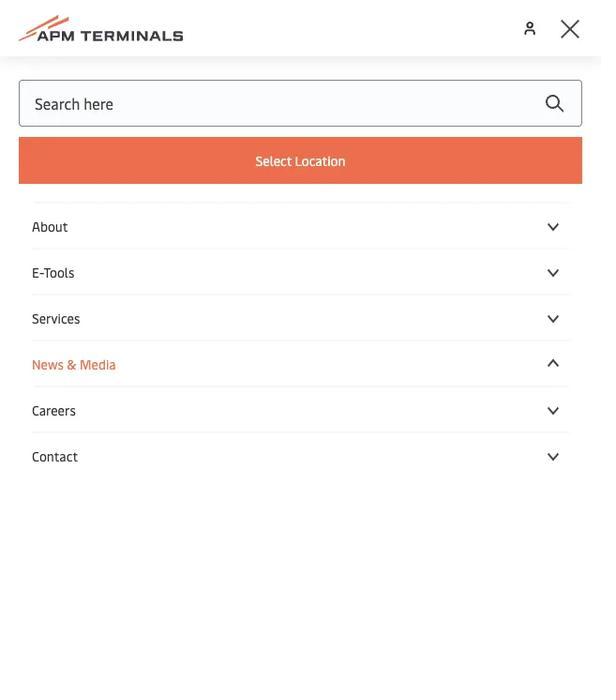 Task type: describe. For each thing, give the bounding box(es) containing it.
non-
[[19, 441, 53, 461]]

& for documentation
[[55, 374, 66, 394]]

data & documentation button
[[19, 373, 177, 395]]

non-containerised cargo button
[[19, 440, 191, 463]]

cargo
[[152, 441, 191, 461]]

contact button
[[32, 447, 570, 465]]

& for media
[[67, 355, 77, 373]]

services for gate services
[[54, 407, 112, 428]]

media
[[80, 355, 116, 373]]

container
[[19, 340, 86, 360]]

gate
[[19, 407, 51, 428]]

gate services
[[19, 407, 112, 428]]

news
[[32, 355, 64, 373]]

about button
[[32, 217, 570, 235]]

repair
[[165, 340, 210, 360]]

2 horizontal spatial &
[[150, 340, 161, 360]]

select
[[256, 152, 292, 169]]



Task type: locate. For each thing, give the bounding box(es) containing it.
gate services button
[[19, 406, 112, 429]]

news & media button
[[32, 355, 570, 373]]

data
[[19, 374, 51, 394]]

services up documentation
[[89, 340, 146, 360]]

1 horizontal spatial &
[[67, 355, 77, 373]]

services
[[32, 309, 80, 327], [89, 340, 146, 360], [54, 407, 112, 428]]

services down data & documentation button
[[54, 407, 112, 428]]

1 vertical spatial services
[[89, 340, 146, 360]]

services up container
[[32, 309, 80, 327]]

services for container services & repair
[[89, 340, 146, 360]]

containerised
[[53, 441, 148, 461]]

0 horizontal spatial &
[[55, 374, 66, 394]]

news & media
[[32, 355, 116, 373]]

container services & repair
[[19, 340, 210, 360]]

select location
[[256, 152, 346, 169]]

careers
[[32, 401, 76, 419]]

non-containerised cargo
[[19, 441, 191, 461]]

services button
[[32, 309, 570, 327]]

careers button
[[32, 401, 570, 419]]

& down news
[[55, 374, 66, 394]]

None submit
[[527, 80, 583, 127]]

e-tools button
[[32, 263, 570, 281]]

&
[[150, 340, 161, 360], [67, 355, 77, 373], [55, 374, 66, 394]]

0 vertical spatial services
[[32, 309, 80, 327]]

tools
[[44, 263, 74, 281]]

reset button
[[19, 272, 583, 304]]

location
[[295, 152, 346, 169]]

data & documentation
[[19, 374, 177, 394]]

contact
[[32, 447, 78, 465]]

services inside button
[[89, 340, 146, 360]]

e-
[[32, 263, 44, 281]]

& right news
[[67, 355, 77, 373]]

services inside button
[[54, 407, 112, 428]]

container services & repair button
[[19, 339, 210, 361]]

Global search search field
[[19, 80, 583, 127]]

e-tools
[[32, 263, 74, 281]]

about
[[32, 217, 68, 235]]

select location button
[[19, 137, 583, 184]]

reset
[[540, 276, 583, 296]]

& left repair
[[150, 340, 161, 360]]

2 vertical spatial services
[[54, 407, 112, 428]]

documentation
[[70, 374, 177, 394]]



Task type: vqa. For each thing, say whether or not it's contained in the screenshot.
DETAILS in the right of the page
no



